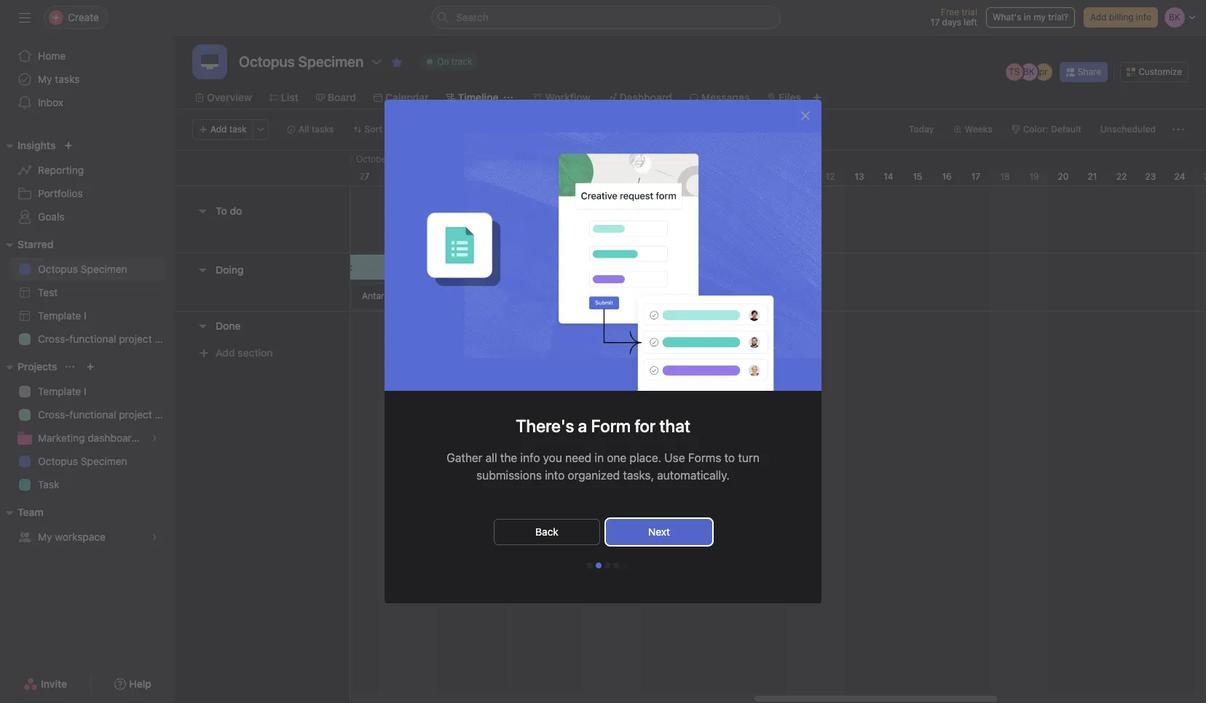 Task type: describe. For each thing, give the bounding box(es) containing it.
overview
[[207, 91, 252, 103]]

trial
[[962, 7, 977, 17]]

poll total #
[[452, 198, 482, 219]]

template for 1st template i link from the top
[[38, 310, 81, 322]]

up
[[503, 232, 513, 243]]

board link
[[316, 90, 356, 106]]

dashboard link
[[608, 90, 672, 106]]

inbox link
[[9, 91, 166, 114]]

23
[[1146, 171, 1156, 182]]

team
[[17, 506, 43, 519]]

1 horizontal spatial 17
[[972, 171, 981, 182]]

antartica study
[[362, 291, 426, 302]]

8
[[711, 171, 717, 182]]

2 cross-functional project plan link from the top
[[9, 404, 175, 427]]

i for 2nd template i link from the top of the page
[[84, 385, 86, 398]]

done
[[216, 319, 241, 332]]

in inside button
[[1024, 12, 1031, 23]]

collapse task list for the section to do image
[[197, 205, 208, 217]]

list
[[281, 91, 299, 103]]

trial?
[[1048, 12, 1069, 23]]

organized
[[568, 469, 620, 482]]

poll
[[452, 198, 467, 209]]

home link
[[9, 44, 166, 68]]

octopus for second octopus specimen link from the bottom of the page
[[38, 263, 78, 275]]

16
[[942, 171, 952, 182]]

marketing dashboards link
[[9, 427, 166, 450]]

15
[[913, 171, 923, 182]]

leftcount image
[[343, 263, 352, 272]]

goals
[[38, 211, 65, 223]]

reporting
[[38, 164, 84, 176]]

marketing dashboards
[[38, 432, 143, 444]]

collapse task list for the section doing image
[[197, 264, 208, 276]]

cross- for first cross-functional project plan link from the bottom
[[38, 409, 69, 421]]

template i inside projects element
[[38, 385, 86, 398]]

share button
[[1060, 62, 1108, 82]]

template for 2nd template i link from the top of the page
[[38, 385, 81, 398]]

21
[[1088, 171, 1097, 182]]

doing button
[[216, 257, 244, 283]]

template i inside "starred" element
[[38, 310, 86, 322]]

projects
[[17, 361, 57, 373]]

back
[[535, 526, 559, 538]]

to
[[724, 452, 735, 465]]

18
[[1000, 171, 1010, 182]]

9
[[740, 171, 746, 182]]

left
[[964, 17, 977, 28]]

add task
[[211, 124, 247, 135]]

what's in my trial?
[[993, 12, 1069, 23]]

workflow
[[545, 91, 590, 103]]

my for my workspace
[[38, 531, 52, 543]]

invite button
[[14, 672, 77, 698]]

my tasks link
[[9, 68, 166, 91]]

dashboard
[[620, 91, 672, 103]]

search button
[[431, 6, 781, 29]]

projects button
[[0, 358, 57, 376]]

pr
[[1039, 66, 1048, 77]]

to
[[216, 205, 227, 217]]

specimen for second octopus specimen link from the top of the page
[[81, 455, 127, 468]]

done button
[[216, 313, 241, 339]]

today
[[909, 124, 934, 135]]

27
[[359, 171, 369, 182]]

add section button
[[192, 340, 279, 366]]

there's a form for that
[[516, 416, 690, 436]]

hide sidebar image
[[19, 12, 31, 23]]

gather all the info you need in one place. use forms to turn submissions into organized tasks, automatically.
[[447, 452, 760, 482]]

task link
[[9, 473, 166, 497]]

cross-functional project plan for 1st cross-functional project plan link from the top of the page
[[38, 333, 175, 345]]

my workspace
[[38, 531, 106, 543]]

info inside gather all the info you need in one place. use forms to turn submissions into organized tasks, automatically.
[[520, 452, 540, 465]]

free trial 17 days left
[[931, 7, 977, 28]]

workspace
[[55, 531, 106, 543]]

insights button
[[0, 137, 56, 154]]

insights element
[[0, 133, 175, 232]]

dashboards
[[88, 432, 143, 444]]

write
[[479, 232, 500, 243]]

4
[[594, 171, 600, 182]]

11
[[797, 171, 805, 182]]

messages link
[[690, 90, 750, 106]]

add billing info
[[1090, 12, 1152, 23]]

section
[[238, 347, 273, 359]]

specimen for second octopus specimen link from the bottom of the page
[[81, 263, 127, 275]]

timeline link
[[446, 90, 499, 106]]

messages
[[701, 91, 750, 103]]

add for add section
[[216, 347, 235, 359]]

add for add billing info
[[1090, 12, 1107, 23]]

24
[[1175, 171, 1185, 182]]

functional for first cross-functional project plan link from the bottom
[[69, 409, 116, 421]]

all
[[486, 452, 497, 465]]

to do button
[[216, 198, 242, 224]]

1 horizontal spatial ts
[[1009, 66, 1020, 77]]

13
[[855, 171, 864, 182]]

reporting link
[[9, 159, 166, 182]]

the
[[500, 452, 517, 465]]



Task type: vqa. For each thing, say whether or not it's contained in the screenshot.
Cross-functional project plan associated with first Cross-functional project plan link from the bottom of the page
yes



Task type: locate. For each thing, give the bounding box(es) containing it.
functional inside "starred" element
[[69, 333, 116, 345]]

template inside "starred" element
[[38, 310, 81, 322]]

2 octopus specimen from the top
[[38, 455, 127, 468]]

one
[[607, 452, 627, 465]]

i
[[84, 310, 86, 322], [84, 385, 86, 398]]

1 octopus from the top
[[38, 263, 78, 275]]

6
[[653, 171, 658, 182]]

octopus specimen inside "starred" element
[[38, 263, 127, 275]]

list link
[[269, 90, 299, 106]]

2 octopus from the top
[[38, 455, 78, 468]]

ts
[[1009, 66, 1020, 77], [423, 203, 435, 214]]

task
[[229, 124, 247, 135]]

add left billing
[[1090, 12, 1107, 23]]

free
[[941, 7, 959, 17]]

1 vertical spatial plan
[[155, 409, 175, 421]]

octopus specimen down the marketing dashboards link
[[38, 455, 127, 468]]

add down done button at the top of the page
[[216, 347, 235, 359]]

template i
[[38, 310, 86, 322], [38, 385, 86, 398]]

2 template i link from the top
[[9, 380, 166, 404]]

cross- up marketing
[[38, 409, 69, 421]]

1 template i link from the top
[[9, 304, 166, 328]]

octopus specimen link down marketing dashboards at the bottom of page
[[9, 450, 166, 473]]

octopus specimen up "test" link
[[38, 263, 127, 275]]

17 left days
[[931, 17, 940, 28]]

plan
[[155, 333, 175, 345], [155, 409, 175, 421]]

goals link
[[9, 205, 166, 229]]

22
[[1116, 171, 1127, 182]]

octopus specimen inside projects element
[[38, 455, 127, 468]]

template i down test
[[38, 310, 86, 322]]

octopus specimen
[[239, 53, 364, 70]]

plan inside projects element
[[155, 409, 175, 421]]

cross-functional project plan down "test" link
[[38, 333, 175, 345]]

i inside projects element
[[84, 385, 86, 398]]

0 vertical spatial project
[[119, 333, 152, 345]]

timeline
[[458, 91, 499, 103]]

task
[[38, 479, 59, 491]]

projects element
[[0, 354, 175, 500]]

project for 1st cross-functional project plan link from the top of the page
[[119, 333, 152, 345]]

study
[[402, 291, 426, 302]]

tasks
[[55, 73, 80, 85]]

files
[[779, 91, 801, 103]]

board
[[328, 91, 356, 103]]

cross-functional project plan link up marketing dashboards at the bottom of page
[[9, 404, 175, 427]]

functional up marketing dashboards at the bottom of page
[[69, 409, 116, 421]]

workflow link
[[534, 90, 590, 106]]

for that
[[635, 416, 690, 436]]

2 cross-functional project plan from the top
[[38, 409, 175, 421]]

octopus specimen link
[[9, 258, 166, 281], [9, 450, 166, 473]]

my workspace link
[[9, 526, 166, 549]]

octopus specimen for second octopus specimen link from the top of the page
[[38, 455, 127, 468]]

0 vertical spatial octopus specimen
[[38, 263, 127, 275]]

1 vertical spatial template
[[38, 385, 81, 398]]

close this dialog image
[[800, 110, 811, 122]]

0 vertical spatial ts
[[1009, 66, 1020, 77]]

1 template i from the top
[[38, 310, 86, 322]]

portfolios link
[[9, 182, 166, 205]]

1 vertical spatial specimen
[[81, 455, 127, 468]]

1 vertical spatial 17
[[972, 171, 981, 182]]

28
[[388, 171, 399, 182]]

in inside gather all the info you need in one place. use forms to turn submissions into organized tasks, automatically.
[[595, 452, 604, 465]]

add for add task
[[211, 124, 227, 135]]

1 my from the top
[[38, 73, 52, 85]]

into
[[545, 469, 565, 482]]

5
[[624, 171, 629, 182]]

doing
[[216, 264, 244, 276]]

my
[[38, 73, 52, 85], [38, 531, 52, 543]]

forms
[[688, 452, 721, 465]]

i inside "starred" element
[[84, 310, 86, 322]]

cross-functional project plan inside "starred" element
[[38, 333, 175, 345]]

2 cross- from the top
[[38, 409, 69, 421]]

17 left 18
[[972, 171, 981, 182]]

1 cross-functional project plan link from the top
[[9, 328, 175, 351]]

octopus specimen link up test
[[9, 258, 166, 281]]

2 project from the top
[[119, 409, 152, 421]]

0 vertical spatial cross-
[[38, 333, 69, 345]]

global element
[[0, 36, 175, 123]]

cross- inside "starred" element
[[38, 333, 69, 345]]

1 cross-functional project plan from the top
[[38, 333, 175, 345]]

1 project from the top
[[119, 333, 152, 345]]

info inside button
[[1136, 12, 1152, 23]]

cross-functional project plan inside projects element
[[38, 409, 175, 421]]

ts left bk
[[1009, 66, 1020, 77]]

0 vertical spatial in
[[1024, 12, 1031, 23]]

in left my on the right
[[1024, 12, 1031, 23]]

20
[[1058, 171, 1069, 182]]

ts left "poll"
[[423, 203, 435, 214]]

1 vertical spatial in
[[595, 452, 604, 465]]

starred element
[[0, 232, 175, 354]]

project inside "starred" element
[[119, 333, 152, 345]]

files link
[[767, 90, 801, 106]]

my inside teams element
[[38, 531, 52, 543]]

0 vertical spatial 17
[[931, 17, 940, 28]]

1 vertical spatial i
[[84, 385, 86, 398]]

teams element
[[0, 500, 175, 552]]

cross- for 1st cross-functional project plan link from the top of the page
[[38, 333, 69, 345]]

0 vertical spatial octopus specimen link
[[9, 258, 166, 281]]

calendar
[[385, 91, 429, 103]]

1 template from the top
[[38, 310, 81, 322]]

1 vertical spatial octopus
[[38, 455, 78, 468]]

1 octopus specimen from the top
[[38, 263, 127, 275]]

collapse task list for the section done image
[[197, 320, 208, 332]]

2 octopus specimen link from the top
[[9, 450, 166, 473]]

plan for 1st cross-functional project plan link from the top of the page
[[155, 333, 175, 345]]

inbox
[[38, 96, 63, 109]]

0 vertical spatial plan
[[155, 333, 175, 345]]

template i link
[[9, 304, 166, 328], [9, 380, 166, 404]]

0 vertical spatial i
[[84, 310, 86, 322]]

octopus
[[38, 263, 78, 275], [38, 455, 78, 468]]

1 vertical spatial functional
[[69, 409, 116, 421]]

1 vertical spatial ts
[[423, 203, 435, 214]]

project
[[119, 333, 152, 345], [119, 409, 152, 421]]

1 vertical spatial octopus specimen link
[[9, 450, 166, 473]]

turn
[[738, 452, 760, 465]]

template i link down test
[[9, 304, 166, 328]]

2 specimen from the top
[[81, 455, 127, 468]]

7
[[682, 171, 687, 182]]

billing
[[1109, 12, 1134, 23]]

invite
[[41, 678, 67, 691]]

1 vertical spatial info
[[520, 452, 540, 465]]

there's
[[516, 416, 574, 436]]

2 template from the top
[[38, 385, 81, 398]]

1 horizontal spatial info
[[1136, 12, 1152, 23]]

my inside global "element"
[[38, 73, 52, 85]]

back button
[[494, 519, 600, 546]]

add section
[[216, 347, 273, 359]]

0 vertical spatial functional
[[69, 333, 116, 345]]

i for 1st template i link from the top
[[84, 310, 86, 322]]

1 vertical spatial template i
[[38, 385, 86, 398]]

2 template i from the top
[[38, 385, 86, 398]]

0 vertical spatial cross-functional project plan
[[38, 333, 175, 345]]

write up report
[[479, 232, 541, 243]]

template i link up marketing dashboards at the bottom of page
[[9, 380, 166, 404]]

specimen inside projects element
[[81, 455, 127, 468]]

november
[[501, 154, 543, 165]]

17 inside free trial 17 days left
[[931, 17, 940, 28]]

1 vertical spatial my
[[38, 531, 52, 543]]

test
[[38, 286, 58, 299]]

what's
[[993, 12, 1022, 23]]

0 vertical spatial info
[[1136, 12, 1152, 23]]

specimen down dashboards at the bottom left of page
[[81, 455, 127, 468]]

functional down "test" link
[[69, 333, 116, 345]]

gather
[[447, 452, 483, 465]]

add left task
[[211, 124, 227, 135]]

1 vertical spatial cross-functional project plan link
[[9, 404, 175, 427]]

1 i from the top
[[84, 310, 86, 322]]

total
[[452, 198, 482, 219]]

search list box
[[431, 6, 781, 29]]

functional for 1st cross-functional project plan link from the top of the page
[[69, 333, 116, 345]]

2 functional from the top
[[69, 409, 116, 421]]

specimen up "test" link
[[81, 263, 127, 275]]

0 vertical spatial my
[[38, 73, 52, 85]]

0 vertical spatial octopus
[[38, 263, 78, 275]]

overview link
[[195, 90, 252, 106]]

12
[[826, 171, 835, 182]]

starred
[[17, 238, 53, 251]]

octopus inside projects element
[[38, 455, 78, 468]]

0 vertical spatial add
[[1090, 12, 1107, 23]]

template i down projects at the left of the page
[[38, 385, 86, 398]]

my for my tasks
[[38, 73, 52, 85]]

cross-functional project plan up dashboards at the bottom left of page
[[38, 409, 175, 421]]

you
[[543, 452, 562, 465]]

cross- inside projects element
[[38, 409, 69, 421]]

today button
[[902, 119, 941, 140]]

info right the
[[520, 452, 540, 465]]

i up marketing dashboards at the bottom of page
[[84, 385, 86, 398]]

template inside projects element
[[38, 385, 81, 398]]

project down "test" link
[[119, 333, 152, 345]]

project for first cross-functional project plan link from the bottom
[[119, 409, 152, 421]]

1 horizontal spatial in
[[1024, 12, 1031, 23]]

0 horizontal spatial 17
[[931, 17, 940, 28]]

specimen inside "starred" element
[[81, 263, 127, 275]]

1 octopus specimen link from the top
[[9, 258, 166, 281]]

computer image
[[201, 53, 219, 71]]

31
[[476, 171, 486, 182]]

my down team
[[38, 531, 52, 543]]

my
[[1034, 12, 1046, 23]]

project up dashboards at the bottom left of page
[[119, 409, 152, 421]]

0 vertical spatial template i link
[[9, 304, 166, 328]]

starred button
[[0, 236, 53, 253]]

1 plan from the top
[[155, 333, 175, 345]]

use
[[665, 452, 685, 465]]

#
[[465, 208, 471, 219]]

cross-functional project plan for first cross-functional project plan link from the bottom
[[38, 409, 175, 421]]

1 specimen from the top
[[81, 263, 127, 275]]

next button
[[606, 519, 712, 546]]

form
[[591, 416, 631, 436]]

octopus up test
[[38, 263, 78, 275]]

need
[[565, 452, 592, 465]]

what's in my trial? button
[[986, 7, 1075, 28]]

functional inside projects element
[[69, 409, 116, 421]]

cross- up projects at the left of the page
[[38, 333, 69, 345]]

1 functional from the top
[[69, 333, 116, 345]]

0 vertical spatial template i
[[38, 310, 86, 322]]

1 vertical spatial cross-functional project plan
[[38, 409, 175, 421]]

in
[[1024, 12, 1031, 23], [595, 452, 604, 465]]

template down projects at the left of the page
[[38, 385, 81, 398]]

insights
[[17, 139, 56, 152]]

1 vertical spatial project
[[119, 409, 152, 421]]

1 vertical spatial cross-
[[38, 409, 69, 421]]

octopus specimen for second octopus specimen link from the bottom of the page
[[38, 263, 127, 275]]

plan inside "starred" element
[[155, 333, 175, 345]]

0 vertical spatial template
[[38, 310, 81, 322]]

14
[[884, 171, 894, 182]]

in left one
[[595, 452, 604, 465]]

remove from starred image
[[391, 56, 403, 68]]

1 vertical spatial add
[[211, 124, 227, 135]]

template down test
[[38, 310, 81, 322]]

marketing
[[38, 432, 85, 444]]

my left tasks
[[38, 73, 52, 85]]

calendar link
[[374, 90, 429, 106]]

days
[[942, 17, 961, 28]]

octopus for second octopus specimen link from the top of the page
[[38, 455, 78, 468]]

team button
[[0, 504, 43, 522]]

0 horizontal spatial ts
[[423, 203, 435, 214]]

0 horizontal spatial info
[[520, 452, 540, 465]]

2 plan from the top
[[155, 409, 175, 421]]

octopus down marketing
[[38, 455, 78, 468]]

plan for first cross-functional project plan link from the bottom
[[155, 409, 175, 421]]

0 horizontal spatial in
[[595, 452, 604, 465]]

1 vertical spatial template i link
[[9, 380, 166, 404]]

2
[[536, 171, 542, 182]]

0 vertical spatial cross-functional project plan link
[[9, 328, 175, 351]]

2 vertical spatial add
[[216, 347, 235, 359]]

share
[[1078, 66, 1102, 77]]

cross-functional project plan
[[38, 333, 175, 345], [38, 409, 175, 421]]

a
[[578, 416, 587, 436]]

november 1
[[501, 154, 543, 182]]

info right billing
[[1136, 12, 1152, 23]]

cross-functional project plan link down "test" link
[[9, 328, 175, 351]]

octopus inside "starred" element
[[38, 263, 78, 275]]

2 i from the top
[[84, 385, 86, 398]]

0 vertical spatial specimen
[[81, 263, 127, 275]]

1 vertical spatial octopus specimen
[[38, 455, 127, 468]]

i down "test" link
[[84, 310, 86, 322]]

19
[[1030, 171, 1039, 182]]

2 my from the top
[[38, 531, 52, 543]]

1 cross- from the top
[[38, 333, 69, 345]]



